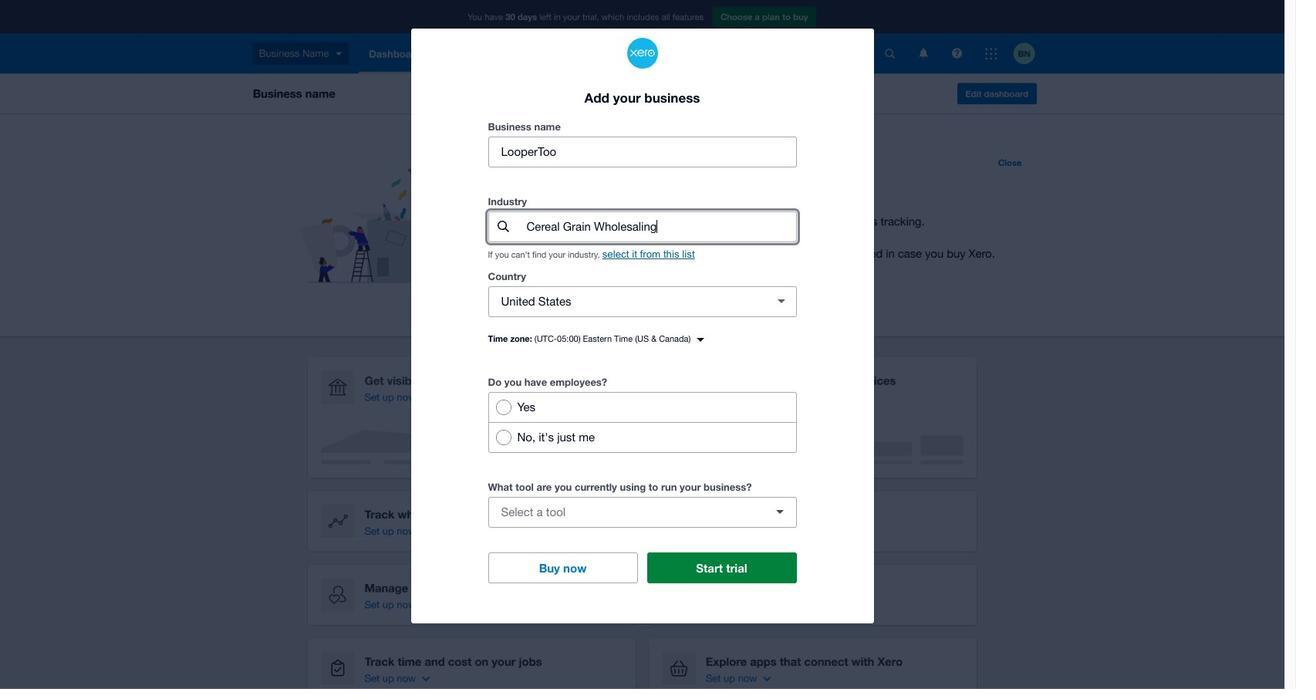 Task type: vqa. For each thing, say whether or not it's contained in the screenshot.
in
no



Task type: locate. For each thing, give the bounding box(es) containing it.
you right are
[[555, 481, 572, 493]]

1 horizontal spatial your
[[613, 89, 641, 105]]

1 vertical spatial tool
[[546, 505, 566, 519]]

1 vertical spatial your
[[549, 250, 566, 259]]

your right add on the left of the page
[[613, 89, 641, 105]]

time
[[488, 333, 508, 343], [614, 334, 633, 343]]

you for have
[[505, 376, 522, 388]]

time left (us
[[614, 334, 633, 343]]

tool left are
[[516, 481, 534, 493]]

Country field
[[489, 287, 760, 316]]

0 horizontal spatial your
[[549, 250, 566, 259]]

me
[[579, 431, 595, 444]]

if you can't find your industry, select it from this list
[[488, 248, 695, 260]]

name
[[534, 120, 561, 133]]

you right if
[[495, 250, 509, 259]]

tool
[[516, 481, 534, 493], [546, 505, 566, 519]]

using
[[620, 481, 646, 493]]

clear image
[[766, 286, 797, 317]]

are
[[537, 481, 552, 493]]

time left zone:
[[488, 333, 508, 343]]

you
[[495, 250, 509, 259], [505, 376, 522, 388], [555, 481, 572, 493]]

you right do
[[505, 376, 522, 388]]

0 vertical spatial you
[[495, 250, 509, 259]]

1 vertical spatial you
[[505, 376, 522, 388]]

1 horizontal spatial tool
[[546, 505, 566, 519]]

business
[[488, 120, 532, 133]]

what
[[488, 481, 513, 493]]

industry
[[488, 195, 527, 208]]

do you have employees? group
[[488, 392, 797, 453]]

Business name field
[[489, 137, 796, 167]]

tool right a
[[546, 505, 566, 519]]

2 vertical spatial you
[[555, 481, 572, 493]]

add your business
[[585, 89, 700, 105]]

0 horizontal spatial tool
[[516, 481, 534, 493]]

business
[[645, 89, 700, 105]]

zone:
[[510, 333, 532, 343]]

tool inside popup button
[[546, 505, 566, 519]]

you for can't
[[495, 250, 509, 259]]

0 vertical spatial your
[[613, 89, 641, 105]]

can't
[[511, 250, 530, 259]]

it
[[632, 248, 637, 260]]

0 vertical spatial tool
[[516, 481, 534, 493]]

list
[[683, 248, 695, 260]]

no,
[[518, 431, 536, 444]]

you inside if you can't find your industry, select it from this list
[[495, 250, 509, 259]]

your right 'find'
[[549, 250, 566, 259]]

now
[[563, 561, 587, 575]]

start trial button
[[647, 553, 797, 583]]

&
[[652, 334, 657, 343]]

select
[[501, 505, 534, 519]]

2 horizontal spatial your
[[680, 481, 701, 493]]

0 horizontal spatial time
[[488, 333, 508, 343]]

your right run
[[680, 481, 701, 493]]

your
[[613, 89, 641, 105], [549, 250, 566, 259], [680, 481, 701, 493]]

if
[[488, 250, 493, 259]]

run
[[661, 481, 677, 493]]

employees?
[[550, 376, 608, 388]]

1 horizontal spatial time
[[614, 334, 633, 343]]

(utc-
[[535, 334, 557, 343]]

find
[[533, 250, 547, 259]]



Task type: describe. For each thing, give the bounding box(es) containing it.
select
[[603, 248, 629, 260]]

eastern
[[583, 334, 612, 343]]

have
[[525, 376, 547, 388]]

buy now button
[[488, 553, 638, 583]]

add
[[585, 89, 610, 105]]

start trial
[[696, 561, 748, 575]]

this
[[664, 248, 680, 260]]

from
[[640, 248, 661, 260]]

time zone: (utc-05:00) eastern time (us & canada)
[[488, 333, 691, 343]]

industry,
[[568, 250, 600, 259]]

business?
[[704, 481, 752, 493]]

do
[[488, 376, 502, 388]]

buy now
[[539, 561, 587, 575]]

country
[[488, 270, 526, 282]]

do you have employees?
[[488, 376, 608, 388]]

(us
[[635, 334, 649, 343]]

business name
[[488, 120, 561, 133]]

select a tool button
[[488, 497, 797, 528]]

no, it's just me
[[518, 431, 595, 444]]

select a tool
[[501, 505, 566, 519]]

time inside the time zone: (utc-05:00) eastern time (us & canada)
[[614, 334, 633, 343]]

just
[[557, 431, 576, 444]]

start
[[696, 561, 723, 575]]

canada)
[[659, 334, 691, 343]]

your inside if you can't find your industry, select it from this list
[[549, 250, 566, 259]]

currently
[[575, 481, 617, 493]]

buy
[[539, 561, 560, 575]]

select it from this list button
[[603, 248, 695, 260]]

05:00)
[[557, 334, 581, 343]]

Industry field
[[525, 212, 796, 241]]

xero image
[[627, 38, 658, 69]]

yes
[[518, 400, 536, 414]]

a
[[537, 505, 543, 519]]

it's
[[539, 431, 554, 444]]

to
[[649, 481, 659, 493]]

what tool are you currently using to run your business?
[[488, 481, 752, 493]]

trial
[[726, 561, 748, 575]]

search icon image
[[498, 221, 509, 233]]

2 vertical spatial your
[[680, 481, 701, 493]]



